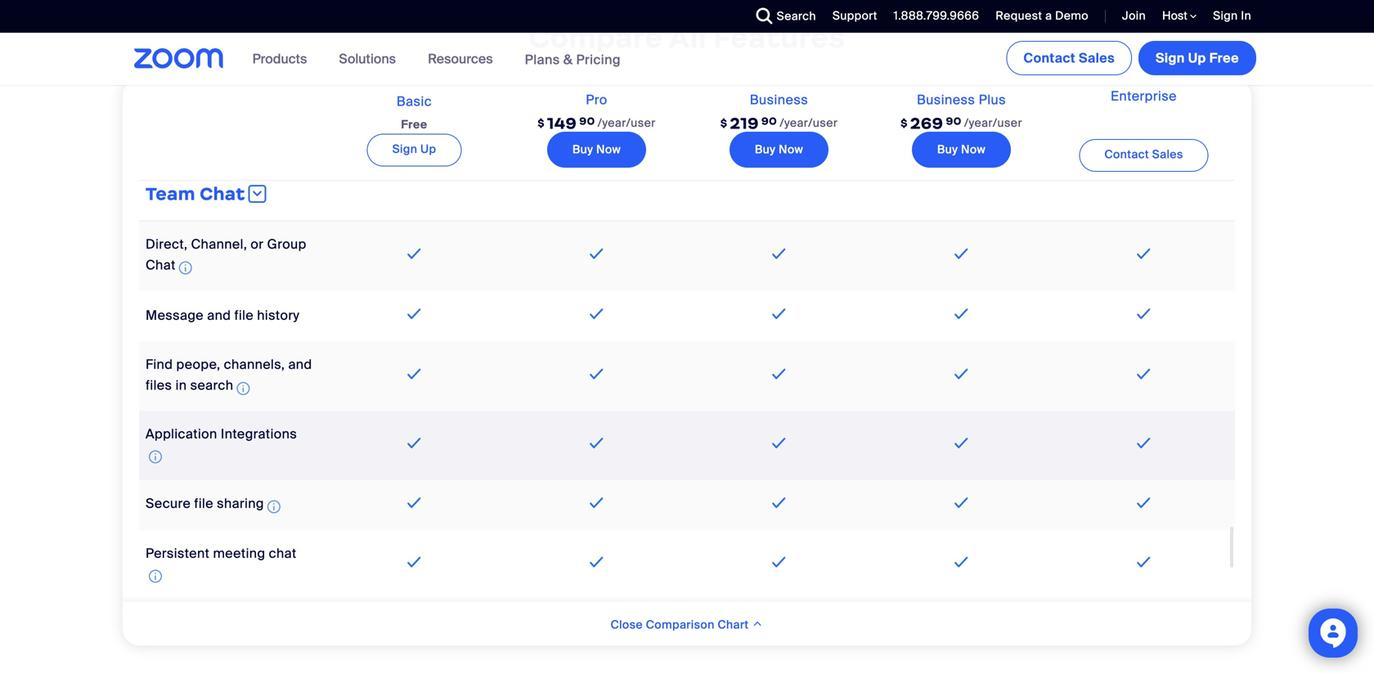 Task type: locate. For each thing, give the bounding box(es) containing it.
3 /year/user from the left
[[964, 115, 1022, 130]]

1 vertical spatial free
[[401, 117, 428, 132]]

90 for 149
[[579, 115, 595, 128]]

0 vertical spatial sales
[[1079, 49, 1115, 67]]

$ 219 90 /year/user
[[720, 113, 838, 133]]

0 vertical spatial up
[[1188, 49, 1206, 67]]

and right message at left top
[[207, 307, 231, 324]]

$ for 219
[[720, 117, 728, 130]]

support link
[[820, 0, 882, 33], [833, 8, 877, 23]]

0 horizontal spatial buy now link
[[547, 132, 646, 168]]

1.888.799.9666
[[894, 8, 979, 23]]

sign up link
[[367, 134, 462, 166]]

/year/user inside the '$ 219 90 /year/user'
[[780, 115, 838, 130]]

buy now link for 219
[[730, 132, 829, 168]]

business up $ 269 90 /year/user
[[917, 91, 975, 108]]

product information navigation
[[240, 33, 633, 86]]

2 horizontal spatial $
[[901, 117, 908, 130]]

buy now link for 269
[[912, 132, 1011, 168]]

1 horizontal spatial up
[[1188, 49, 1206, 67]]

$ inside $ 269 90 /year/user
[[901, 117, 908, 130]]

1 horizontal spatial and
[[288, 356, 312, 373]]

2 horizontal spatial buy
[[937, 142, 958, 157]]

1 horizontal spatial chat
[[200, 183, 245, 205]]

1 horizontal spatial buy now
[[755, 142, 803, 157]]

contact sales
[[1024, 49, 1115, 67], [1105, 147, 1183, 162]]

business
[[750, 91, 808, 108], [917, 91, 975, 108]]

/year/user down pro
[[598, 115, 656, 130]]

sales down demo
[[1079, 49, 1115, 67]]

plans & pricing
[[525, 51, 621, 68]]

integrations
[[221, 426, 297, 443]]

1 vertical spatial file
[[194, 495, 213, 512]]

2 horizontal spatial sign
[[1213, 8, 1238, 23]]

contact down a
[[1024, 49, 1076, 67]]

buy now down $149.90 per year per user element
[[573, 142, 621, 157]]

$ inside the '$ 219 90 /year/user'
[[720, 117, 728, 130]]

3 buy now link from the left
[[912, 132, 1011, 168]]

zoom logo image
[[134, 48, 224, 69]]

sales inside meetings navigation
[[1079, 49, 1115, 67]]

0 horizontal spatial chat
[[146, 256, 176, 273]]

2 horizontal spatial buy now link
[[912, 132, 1011, 168]]

buy now down '$269.90 per year per user' element on the right top
[[937, 142, 986, 157]]

1 vertical spatial sign
[[1156, 49, 1185, 67]]

90 inside the '$ 219 90 /year/user'
[[761, 115, 777, 128]]

1 horizontal spatial sign
[[1156, 49, 1185, 67]]

direct, channel, or group chat application
[[146, 235, 307, 278]]

contact sales inside meetings navigation
[[1024, 49, 1115, 67]]

sales down enterprise
[[1152, 147, 1183, 162]]

1 buy now from the left
[[573, 142, 621, 157]]

meeting
[[213, 545, 265, 562]]

3 $ from the left
[[901, 117, 908, 130]]

buy now
[[573, 142, 621, 157], [755, 142, 803, 157], [937, 142, 986, 157]]

1 business from the left
[[750, 91, 808, 108]]

up
[[1188, 49, 1206, 67], [420, 141, 436, 156]]

file
[[234, 307, 254, 324], [194, 495, 213, 512]]

1 horizontal spatial $
[[720, 117, 728, 130]]

/year/user inside '$ 149 90 /year/user'
[[598, 115, 656, 130]]

find peope, channels, and files in search
[[146, 356, 312, 394]]

sign up free button
[[1139, 41, 1257, 75]]

chat
[[200, 183, 245, 205], [146, 256, 176, 273]]

now down $149.90 per year per user element
[[596, 142, 621, 157]]

0 horizontal spatial now
[[596, 142, 621, 157]]

2 buy from the left
[[755, 142, 776, 157]]

business up the '$ 219 90 /year/user'
[[750, 91, 808, 108]]

find peope, channels, and files in search application
[[146, 356, 312, 398]]

sign inside team chat application
[[392, 141, 417, 156]]

find
[[146, 356, 173, 373]]

right image
[[249, 187, 266, 200]]

request
[[996, 8, 1042, 23]]

1 vertical spatial and
[[288, 356, 312, 373]]

sign for sign up
[[392, 141, 417, 156]]

3 90 from the left
[[946, 115, 962, 128]]

secure file sharing
[[146, 495, 264, 512]]

2 horizontal spatial 90
[[946, 115, 962, 128]]

/year/user right 219
[[780, 115, 838, 130]]

$ left 219
[[720, 117, 728, 130]]

1 /year/user from the left
[[598, 115, 656, 130]]

direct, channel, or group chat
[[146, 235, 307, 273]]

contact sales down demo
[[1024, 49, 1115, 67]]

1 buy from the left
[[573, 142, 593, 157]]

buy now for 219
[[755, 142, 803, 157]]

now down '$269.90 per year per user' element on the right top
[[961, 142, 986, 157]]

$ left 149
[[538, 117, 545, 130]]

$149.90 per year per user element
[[538, 106, 656, 141]]

0 vertical spatial file
[[234, 307, 254, 324]]

contact sales down enterprise
[[1105, 147, 1183, 162]]

free down basic
[[401, 117, 428, 132]]

included image
[[404, 244, 425, 263], [1133, 244, 1155, 263], [404, 304, 425, 324], [586, 304, 608, 324], [768, 304, 790, 324], [951, 304, 972, 324], [1133, 304, 1155, 324], [586, 364, 608, 384], [951, 364, 972, 384], [404, 433, 425, 453], [586, 433, 608, 453], [768, 433, 790, 453], [404, 493, 425, 512], [586, 493, 608, 512], [768, 493, 790, 512], [768, 552, 790, 572], [1133, 552, 1155, 572]]

2 business from the left
[[917, 91, 975, 108]]

search
[[190, 377, 233, 394]]

0 vertical spatial chat
[[200, 183, 245, 205]]

0 horizontal spatial free
[[401, 117, 428, 132]]

sign up free
[[1156, 49, 1239, 67]]

now for 149
[[596, 142, 621, 157]]

sign in
[[1213, 8, 1252, 23]]

1 horizontal spatial /year/user
[[780, 115, 838, 130]]

90 inside '$ 149 90 /year/user'
[[579, 115, 595, 128]]

business plus
[[917, 91, 1006, 108]]

contact down enterprise
[[1105, 147, 1149, 162]]

up inside button
[[1188, 49, 1206, 67]]

2 /year/user from the left
[[780, 115, 838, 130]]

up down host dropdown button
[[1188, 49, 1206, 67]]

0 horizontal spatial 90
[[579, 115, 595, 128]]

/year/user for 219
[[780, 115, 838, 130]]

/year/user for 149
[[598, 115, 656, 130]]

90
[[579, 115, 595, 128], [761, 115, 777, 128], [946, 115, 962, 128]]

0 vertical spatial sign
[[1213, 8, 1238, 23]]

1 horizontal spatial business
[[917, 91, 975, 108]]

sign down the basic free
[[392, 141, 417, 156]]

plans & pricing link
[[525, 51, 621, 68], [525, 51, 621, 68]]

/year/user
[[598, 115, 656, 130], [780, 115, 838, 130], [964, 115, 1022, 130]]

2 buy now link from the left
[[730, 132, 829, 168]]

contact sales link down enterprise
[[1079, 139, 1209, 172]]

buy down '$269.90 per year per user' element on the right top
[[937, 142, 958, 157]]

1 90 from the left
[[579, 115, 595, 128]]

90 down pro
[[579, 115, 595, 128]]

up inside team chat application
[[420, 141, 436, 156]]

free down sign in
[[1210, 49, 1239, 67]]

0 horizontal spatial $
[[538, 117, 545, 130]]

0 vertical spatial contact sales link
[[1007, 41, 1132, 75]]

sign down host
[[1156, 49, 1185, 67]]

2 horizontal spatial /year/user
[[964, 115, 1022, 130]]

resources button
[[428, 33, 500, 85]]

included image
[[586, 244, 608, 263], [768, 244, 790, 263], [951, 244, 972, 263], [404, 364, 425, 384], [768, 364, 790, 384], [1133, 364, 1155, 384], [951, 433, 972, 453], [1133, 433, 1155, 453], [951, 493, 972, 512], [1133, 493, 1155, 512], [404, 552, 425, 572], [586, 552, 608, 572], [951, 552, 972, 572]]

0 horizontal spatial business
[[750, 91, 808, 108]]

1 horizontal spatial sales
[[1152, 147, 1183, 162]]

products
[[252, 50, 307, 67]]

0 vertical spatial and
[[207, 307, 231, 324]]

0 horizontal spatial buy
[[573, 142, 593, 157]]

and
[[207, 307, 231, 324], [288, 356, 312, 373]]

90 down the business plus
[[946, 115, 962, 128]]

1.888.799.9666 button
[[882, 0, 984, 33], [894, 8, 979, 23]]

sign inside button
[[1156, 49, 1185, 67]]

buy now down $219.90 per year per user element
[[755, 142, 803, 157]]

chat down direct,
[[146, 256, 176, 273]]

search
[[777, 9, 816, 24]]

0 vertical spatial free
[[1210, 49, 1239, 67]]

3 now from the left
[[961, 142, 986, 157]]

1 buy now link from the left
[[547, 132, 646, 168]]

buy
[[573, 142, 593, 157], [755, 142, 776, 157], [937, 142, 958, 157]]

team chat application
[[139, 80, 1235, 599]]

1 vertical spatial contact
[[1105, 147, 1149, 162]]

$ inside '$ 149 90 /year/user'
[[538, 117, 545, 130]]

up down the basic free
[[420, 141, 436, 156]]

1 horizontal spatial 90
[[761, 115, 777, 128]]

team chat cell
[[139, 175, 1235, 214]]

buy down $149.90 per year per user element
[[573, 142, 593, 157]]

history
[[257, 307, 300, 324]]

0 horizontal spatial buy now
[[573, 142, 621, 157]]

90 for 219
[[761, 115, 777, 128]]

0 vertical spatial contact sales
[[1024, 49, 1115, 67]]

3 buy from the left
[[937, 142, 958, 157]]

find peope, channels, and files in search image
[[237, 379, 250, 398]]

contact sales link down demo
[[1007, 41, 1132, 75]]

1 vertical spatial sales
[[1152, 147, 1183, 162]]

1 horizontal spatial free
[[1210, 49, 1239, 67]]

basic free
[[397, 93, 432, 132]]

90 right 219
[[761, 115, 777, 128]]

90 for 269
[[946, 115, 962, 128]]

file left history
[[234, 307, 254, 324]]

contact
[[1024, 49, 1076, 67], [1105, 147, 1149, 162]]

now
[[596, 142, 621, 157], [779, 142, 803, 157], [961, 142, 986, 157]]

1 vertical spatial contact sales link
[[1079, 139, 1209, 172]]

now down $219.90 per year per user element
[[779, 142, 803, 157]]

90 inside $ 269 90 /year/user
[[946, 115, 962, 128]]

0 vertical spatial contact
[[1024, 49, 1076, 67]]

2 $ from the left
[[720, 117, 728, 130]]

1 horizontal spatial buy now link
[[730, 132, 829, 168]]

1 $ from the left
[[538, 117, 545, 130]]

sign in link
[[1201, 0, 1260, 33], [1213, 8, 1252, 23]]

plus
[[979, 91, 1006, 108]]

buy now link
[[547, 132, 646, 168], [730, 132, 829, 168], [912, 132, 1011, 168]]

pro
[[586, 91, 608, 108]]

3 buy now from the left
[[937, 142, 986, 157]]

join link left host
[[1110, 0, 1150, 33]]

1 now from the left
[[596, 142, 621, 157]]

buy for 219
[[755, 142, 776, 157]]

1 horizontal spatial now
[[779, 142, 803, 157]]

1 horizontal spatial contact
[[1105, 147, 1149, 162]]

2 buy now from the left
[[755, 142, 803, 157]]

1 horizontal spatial buy
[[755, 142, 776, 157]]

join link
[[1110, 0, 1150, 33], [1122, 8, 1146, 23]]

2 horizontal spatial now
[[961, 142, 986, 157]]

$
[[538, 117, 545, 130], [720, 117, 728, 130], [901, 117, 908, 130]]

compare all features
[[529, 20, 845, 55]]

demo
[[1055, 8, 1089, 23]]

1 vertical spatial chat
[[146, 256, 176, 273]]

$219.90 per year per user element
[[720, 106, 838, 141]]

buy now for 269
[[937, 142, 986, 157]]

/year/user inside $ 269 90 /year/user
[[964, 115, 1022, 130]]

1 horizontal spatial file
[[234, 307, 254, 324]]

in
[[176, 377, 187, 394]]

$ left 269
[[901, 117, 908, 130]]

and right channels,
[[288, 356, 312, 373]]

channel,
[[191, 235, 247, 253]]

banner
[[115, 33, 1260, 86]]

0 horizontal spatial /year/user
[[598, 115, 656, 130]]

0 horizontal spatial sales
[[1079, 49, 1115, 67]]

team chat
[[146, 183, 245, 205]]

1 vertical spatial up
[[420, 141, 436, 156]]

2 90 from the left
[[761, 115, 777, 128]]

now for 219
[[779, 142, 803, 157]]

buy down $219.90 per year per user element
[[755, 142, 776, 157]]

1 vertical spatial contact sales
[[1105, 147, 1183, 162]]

resources
[[428, 50, 493, 67]]

/year/user down the plus
[[964, 115, 1022, 130]]

0 horizontal spatial sign
[[392, 141, 417, 156]]

persistent meeting chat image
[[149, 566, 162, 586]]

message and file history
[[146, 307, 300, 324]]

chat left right "image"
[[200, 183, 245, 205]]

sign
[[1213, 8, 1238, 23], [1156, 49, 1185, 67], [392, 141, 417, 156]]

contact sales link
[[1007, 41, 1132, 75], [1079, 139, 1209, 172]]

join
[[1122, 8, 1146, 23]]

sales inside team chat application
[[1152, 147, 1183, 162]]

file right secure
[[194, 495, 213, 512]]

2 horizontal spatial buy now
[[937, 142, 986, 157]]

2 vertical spatial sign
[[392, 141, 417, 156]]

secure file sharing application
[[146, 495, 284, 517]]

sign left in
[[1213, 8, 1238, 23]]

or
[[251, 235, 264, 253]]

0 horizontal spatial file
[[194, 495, 213, 512]]

request a demo link
[[984, 0, 1093, 33], [996, 8, 1089, 23]]

0 horizontal spatial up
[[420, 141, 436, 156]]

2 now from the left
[[779, 142, 803, 157]]

sales
[[1079, 49, 1115, 67], [1152, 147, 1183, 162]]

0 horizontal spatial contact
[[1024, 49, 1076, 67]]

free
[[1210, 49, 1239, 67], [401, 117, 428, 132]]



Task type: vqa. For each thing, say whether or not it's contained in the screenshot.
the bottom right icon
no



Task type: describe. For each thing, give the bounding box(es) containing it.
join link up meetings navigation
[[1122, 8, 1146, 23]]

chat inside direct, channel, or group chat
[[146, 256, 176, 273]]

meetings navigation
[[1003, 33, 1260, 79]]

direct, channel, or group chat image
[[179, 258, 192, 278]]

219
[[730, 113, 759, 133]]

secure
[[146, 495, 191, 512]]

application
[[146, 426, 217, 443]]

persistent meeting chat
[[146, 545, 297, 562]]

$ 269 90 /year/user
[[901, 113, 1022, 133]]

contact sales inside team chat application
[[1105, 147, 1183, 162]]

all
[[669, 20, 707, 55]]

request a demo
[[996, 8, 1089, 23]]

sign for sign up free
[[1156, 49, 1185, 67]]

$ for 149
[[538, 117, 545, 130]]

buy for 269
[[937, 142, 958, 157]]

enterprise
[[1111, 87, 1177, 105]]

application integrations image
[[149, 447, 162, 467]]

$ for 269
[[901, 117, 908, 130]]

host button
[[1162, 8, 1197, 24]]

/year/user for 269
[[964, 115, 1022, 130]]

secure file sharing image
[[267, 497, 281, 517]]

solutions button
[[339, 33, 403, 85]]

team
[[146, 183, 195, 205]]

direct,
[[146, 235, 188, 253]]

close
[[611, 617, 643, 632]]

buy now link for 149
[[547, 132, 646, 168]]

file inside application
[[194, 495, 213, 512]]

contact inside team chat application
[[1105, 147, 1149, 162]]

in
[[1241, 8, 1252, 23]]

basic
[[397, 93, 432, 110]]

files
[[146, 377, 172, 394]]

close comparison chart
[[611, 617, 752, 632]]

support
[[833, 8, 877, 23]]

a
[[1046, 8, 1052, 23]]

&
[[563, 51, 573, 68]]

chart
[[718, 617, 749, 632]]

peope,
[[176, 356, 220, 373]]

up for sign up
[[420, 141, 436, 156]]

application integrations application
[[146, 426, 297, 467]]

chat
[[269, 545, 297, 562]]

features
[[713, 20, 845, 55]]

products button
[[252, 33, 314, 85]]

and inside find peope, channels, and files in search
[[288, 356, 312, 373]]

channels,
[[224, 356, 285, 373]]

plans
[[525, 51, 560, 68]]

search button
[[744, 0, 820, 33]]

compare
[[529, 20, 663, 55]]

$269.90 per year per user element
[[901, 106, 1022, 141]]

contact inside meetings navigation
[[1024, 49, 1076, 67]]

sharing
[[217, 495, 264, 512]]

banner containing contact sales
[[115, 33, 1260, 86]]

sign for sign in
[[1213, 8, 1238, 23]]

persistent
[[146, 545, 210, 562]]

solutions
[[339, 50, 396, 67]]

host
[[1162, 8, 1190, 23]]

149
[[547, 113, 577, 133]]

persistent meeting chat application
[[146, 545, 297, 586]]

chat inside cell
[[200, 183, 245, 205]]

group
[[267, 235, 307, 253]]

269
[[910, 113, 944, 133]]

contact sales link inside meetings navigation
[[1007, 41, 1132, 75]]

buy for 149
[[573, 142, 593, 157]]

pricing
[[576, 51, 621, 68]]

free inside button
[[1210, 49, 1239, 67]]

$ 149 90 /year/user
[[538, 113, 656, 133]]

business for business
[[750, 91, 808, 108]]

buy now for 149
[[573, 142, 621, 157]]

application integrations
[[146, 426, 297, 443]]

message
[[146, 307, 204, 324]]

business for business plus
[[917, 91, 975, 108]]

up for sign up free
[[1188, 49, 1206, 67]]

now for 269
[[961, 142, 986, 157]]

comparison
[[646, 617, 715, 632]]

free inside the basic free
[[401, 117, 428, 132]]

sign up
[[392, 141, 436, 156]]

0 horizontal spatial and
[[207, 307, 231, 324]]



